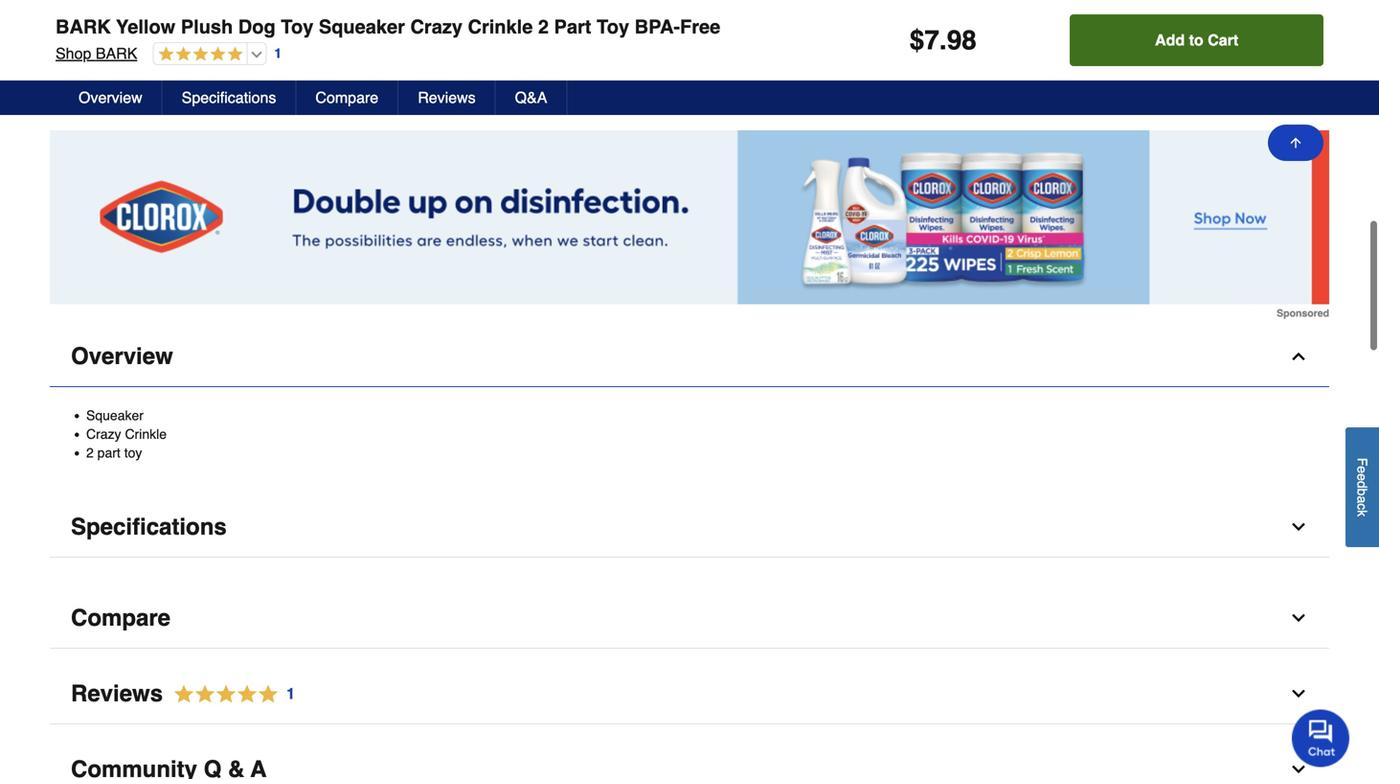 Task type: vqa. For each thing, say whether or not it's contained in the screenshot.
the right Compare
yes



Task type: locate. For each thing, give the bounding box(es) containing it.
2
[[538, 16, 549, 38], [86, 445, 94, 461]]

crinkle up toy
[[125, 427, 167, 442]]

.98 left yellow
[[70, 33, 85, 46]]

7 for .98
[[58, 30, 70, 57]]

$ left the .25
[[556, 33, 563, 46]]

1 .98 from the left
[[70, 33, 85, 46]]

0 horizontal spatial compare
[[71, 604, 171, 631]]

$ inside $ 9 .98
[[304, 33, 311, 46]]

1 toy from the left
[[281, 16, 314, 38]]

1 vertical spatial 1
[[287, 685, 295, 702]]

0 horizontal spatial 7
[[58, 30, 70, 57]]

chevron down image
[[1290, 517, 1309, 536], [1290, 608, 1309, 627], [1290, 760, 1309, 779]]

1 vertical spatial reviews
[[71, 680, 163, 707]]

squeaker inside squeaker crazy crinkle 2 part toy
[[86, 408, 144, 423]]

2 toy from the left
[[597, 16, 630, 38]]

.98 inside $ 7 .98
[[70, 33, 85, 46]]

0 vertical spatial compare
[[316, 89, 379, 106]]

toy
[[281, 16, 314, 38], [597, 16, 630, 38]]

0 vertical spatial 1
[[274, 46, 282, 61]]

e up d
[[1356, 466, 1371, 473]]

specifications button
[[163, 80, 297, 115], [50, 497, 1330, 558]]

1 inside 5 stars image
[[287, 685, 295, 702]]

1 vertical spatial 2
[[86, 445, 94, 461]]

0 vertical spatial reviews
[[418, 89, 476, 106]]

1 vertical spatial crazy
[[86, 427, 121, 442]]

1 e from the top
[[1356, 466, 1371, 473]]

shop
[[56, 45, 91, 62]]

d
[[1356, 481, 1371, 488]]

q&a
[[515, 89, 548, 106]]

reviews button
[[399, 80, 496, 115]]

1 horizontal spatial 2
[[538, 16, 549, 38]]

overview down shop bark
[[79, 89, 142, 106]]

e up "b"
[[1356, 473, 1371, 481]]

$ left yellow
[[52, 33, 58, 46]]

.98
[[70, 33, 85, 46], [323, 33, 338, 46]]

0 horizontal spatial crinkle
[[125, 427, 167, 442]]

0 vertical spatial chevron down image
[[1290, 517, 1309, 536]]

1 horizontal spatial 1
[[287, 685, 295, 702]]

48
[[563, 30, 589, 57]]

$ for $ 7 .98
[[52, 33, 58, 46]]

1 horizontal spatial squeaker
[[319, 16, 405, 38]]

.98 for 9
[[323, 33, 338, 46]]

chevron down image inside compare button
[[1290, 608, 1309, 627]]

add
[[1156, 31, 1186, 49]]

specifications down plush
[[182, 89, 276, 106]]

cart
[[1209, 31, 1239, 49]]

1 vertical spatial overview button
[[50, 327, 1330, 387]]

crazy
[[411, 16, 463, 38], [86, 427, 121, 442]]

chevron down image for compare
[[1290, 608, 1309, 627]]

0 vertical spatial compare button
[[297, 80, 399, 115]]

7 left the 98
[[925, 25, 940, 56]]

chevron down image inside specifications button
[[1290, 517, 1309, 536]]

add to cart
[[1156, 31, 1239, 49]]

$ inside $ 7 .98
[[52, 33, 58, 46]]

bark
[[56, 16, 111, 38], [96, 45, 137, 62]]

3 chevron down image from the top
[[1290, 760, 1309, 779]]

toy right dog in the top left of the page
[[281, 16, 314, 38]]

0 vertical spatial specifications button
[[163, 80, 297, 115]]

c
[[1356, 503, 1371, 510]]

5 stars image
[[154, 46, 243, 64], [163, 681, 296, 707]]

1 horizontal spatial .98
[[323, 33, 338, 46]]

7
[[925, 25, 940, 56], [58, 30, 70, 57]]

$ inside the $ 48 .25
[[556, 33, 563, 46]]

0 horizontal spatial 2
[[86, 445, 94, 461]]

1 vertical spatial 5 stars image
[[163, 681, 296, 707]]

2 left "part"
[[86, 445, 94, 461]]

$ left .
[[910, 25, 925, 56]]

add to cart button
[[1071, 14, 1324, 66]]

$
[[910, 25, 925, 56], [52, 33, 58, 46], [304, 33, 311, 46], [556, 33, 563, 46]]

0 horizontal spatial crazy
[[86, 427, 121, 442]]

7 left yellow
[[58, 30, 70, 57]]

1 horizontal spatial reviews
[[418, 89, 476, 106]]

2 vertical spatial chevron down image
[[1290, 760, 1309, 779]]

2 chevron down image from the top
[[1290, 608, 1309, 627]]

specifications
[[182, 89, 276, 106], [71, 513, 227, 540]]

overview up squeaker crazy crinkle 2 part toy
[[71, 343, 173, 369]]

1 vertical spatial compare button
[[50, 588, 1330, 649]]

.98 right dog in the top left of the page
[[323, 33, 338, 46]]

0 vertical spatial crazy
[[411, 16, 463, 38]]

bark up shop
[[56, 16, 111, 38]]

squeaker
[[319, 16, 405, 38], [86, 408, 144, 423]]

0 horizontal spatial 1
[[274, 46, 282, 61]]

1
[[274, 46, 282, 61], [287, 685, 295, 702]]

0 vertical spatial crinkle
[[468, 16, 533, 38]]

$ right dog in the top left of the page
[[304, 33, 311, 46]]

e
[[1356, 466, 1371, 473], [1356, 473, 1371, 481]]

1 horizontal spatial compare
[[316, 89, 379, 106]]

$ for $ 9 .98
[[304, 33, 311, 46]]

toy right part
[[597, 16, 630, 38]]

1 vertical spatial specifications
[[71, 513, 227, 540]]

$ 7 .98
[[52, 30, 85, 57]]

crazy up "part"
[[86, 427, 121, 442]]

crazy up reviews button
[[411, 16, 463, 38]]

f
[[1356, 458, 1371, 466]]

1 vertical spatial compare
[[71, 604, 171, 631]]

1 vertical spatial specifications button
[[50, 497, 1330, 558]]

1 horizontal spatial toy
[[597, 16, 630, 38]]

compare
[[316, 89, 379, 106], [71, 604, 171, 631]]

specifications down toy
[[71, 513, 227, 540]]

free
[[680, 16, 721, 38]]

0 horizontal spatial .98
[[70, 33, 85, 46]]

0 vertical spatial specifications
[[182, 89, 276, 106]]

chat invite button image
[[1293, 709, 1351, 767]]

7 for .
[[925, 25, 940, 56]]

.98 inside $ 9 .98
[[323, 33, 338, 46]]

2 .98 from the left
[[323, 33, 338, 46]]

1 vertical spatial crinkle
[[125, 427, 167, 442]]

1 horizontal spatial crazy
[[411, 16, 463, 38]]

compare button
[[297, 80, 399, 115], [50, 588, 1330, 649]]

crinkle
[[468, 16, 533, 38], [125, 427, 167, 442]]

2 left part
[[538, 16, 549, 38]]

crinkle left part
[[468, 16, 533, 38]]

0 horizontal spatial reviews
[[71, 680, 163, 707]]

bark down yellow
[[96, 45, 137, 62]]

overview
[[79, 89, 142, 106], [71, 343, 173, 369]]

2 e from the top
[[1356, 473, 1371, 481]]

0 horizontal spatial squeaker
[[86, 408, 144, 423]]

0 vertical spatial squeaker
[[319, 16, 405, 38]]

overview button
[[59, 80, 163, 115], [50, 327, 1330, 387]]

98
[[947, 25, 977, 56]]

plush
[[181, 16, 233, 38]]

reviews
[[418, 89, 476, 106], [71, 680, 163, 707]]

1 vertical spatial chevron down image
[[1290, 608, 1309, 627]]

part
[[554, 16, 592, 38]]

0 vertical spatial overview button
[[59, 80, 163, 115]]

0 horizontal spatial toy
[[281, 16, 314, 38]]

1 horizontal spatial 7
[[925, 25, 940, 56]]

2 inside squeaker crazy crinkle 2 part toy
[[86, 445, 94, 461]]

1 vertical spatial squeaker
[[86, 408, 144, 423]]

chevron down image
[[1290, 684, 1309, 703]]

1 chevron down image from the top
[[1290, 517, 1309, 536]]



Task type: describe. For each thing, give the bounding box(es) containing it.
a
[[1356, 496, 1371, 503]]

f e e d b a c k button
[[1346, 427, 1380, 547]]

reviews inside button
[[418, 89, 476, 106]]

crinkle inside squeaker crazy crinkle 2 part toy
[[125, 427, 167, 442]]

k
[[1356, 510, 1371, 517]]

0 vertical spatial 2
[[538, 16, 549, 38]]

$ 7 . 98
[[910, 25, 977, 56]]

compare for topmost compare button
[[316, 89, 379, 106]]

.25
[[589, 33, 605, 46]]

1 vertical spatial overview
[[71, 343, 173, 369]]

to
[[1190, 31, 1204, 49]]

crazy inside squeaker crazy crinkle 2 part toy
[[86, 427, 121, 442]]

bark yellow plush dog toy squeaker crazy crinkle 2 part toy bpa-free
[[56, 16, 721, 38]]

$ for $ 48 .25
[[556, 33, 563, 46]]

0 vertical spatial 5 stars image
[[154, 46, 243, 64]]

5 stars image containing 1
[[163, 681, 296, 707]]

b
[[1356, 488, 1371, 496]]

$ for $ 7 . 98
[[910, 25, 925, 56]]

0 vertical spatial bark
[[56, 16, 111, 38]]

arrow up image
[[1289, 135, 1304, 150]]

yellow
[[116, 16, 176, 38]]

q&a button
[[496, 80, 568, 115]]

bpa-
[[635, 16, 680, 38]]

toy
[[124, 445, 142, 461]]

0 vertical spatial overview
[[79, 89, 142, 106]]

$ 9 .98
[[304, 30, 338, 57]]

1 horizontal spatial crinkle
[[468, 16, 533, 38]]

.
[[940, 25, 947, 56]]

9
[[311, 30, 323, 57]]

chevron down image for specifications
[[1290, 517, 1309, 536]]

part
[[97, 445, 121, 461]]

dog
[[238, 16, 276, 38]]

$ 48 .25
[[556, 30, 605, 57]]

chevron up image
[[1290, 347, 1309, 366]]

compare for the bottommost compare button
[[71, 604, 171, 631]]

squeaker crazy crinkle 2 part toy
[[86, 408, 167, 461]]

shop bark
[[56, 45, 137, 62]]

f e e d b a c k
[[1356, 458, 1371, 517]]

advertisement region
[[50, 130, 1330, 319]]

.98 for 7
[[70, 33, 85, 46]]

1 vertical spatial bark
[[96, 45, 137, 62]]



